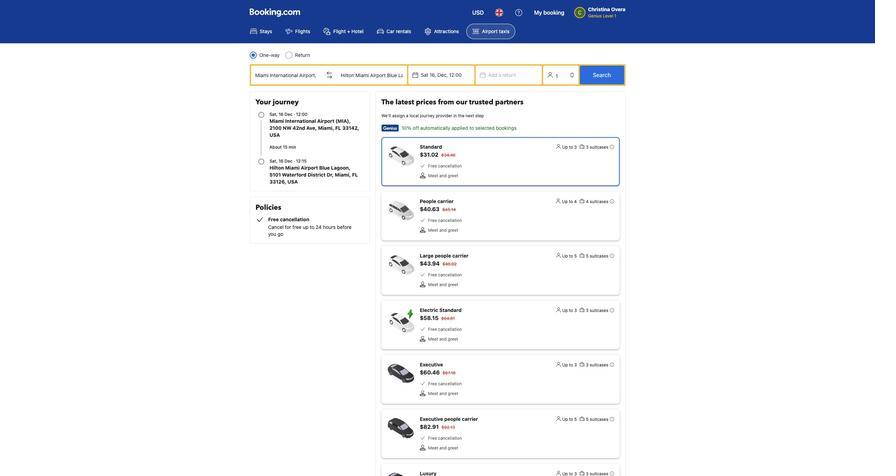 Task type: describe. For each thing, give the bounding box(es) containing it.
$40.63
[[420, 206, 439, 212]]

greet for $60.46
[[448, 391, 458, 396]]

greet for $43.94
[[448, 282, 458, 287]]

sat
[[421, 72, 428, 78]]

cancellation for $43.94
[[438, 272, 462, 278]]

min
[[289, 145, 296, 150]]

carrier inside people carrier $40.63 $45.14
[[437, 198, 454, 204]]

1 vertical spatial a
[[406, 113, 408, 118]]

meet for $43.94
[[428, 282, 438, 287]]

suitcases for $64.61
[[590, 308, 608, 313]]

1 4 from the left
[[574, 199, 577, 204]]

42nd
[[293, 125, 305, 131]]

executive for $82.91
[[420, 416, 443, 422]]

international
[[285, 118, 316, 124]]

selected
[[475, 125, 495, 131]]

go
[[278, 231, 283, 237]]

local
[[410, 113, 419, 118]]

your
[[256, 97, 271, 107]]

next
[[466, 113, 474, 118]]

Pick-up day number field
[[67, 70, 74, 77]]

sat, for hilton
[[269, 159, 278, 164]]

and for $60.46
[[439, 391, 447, 396]]

$31.02
[[420, 152, 438, 158]]

cancellation for $40.63
[[438, 218, 462, 223]]

meet and greet for $60.46
[[428, 391, 458, 396]]

large people carrier $43.94 $48.82
[[420, 253, 468, 267]]

a inside button
[[499, 72, 501, 78]]

meet and greet for $31.02
[[428, 173, 458, 178]]

up
[[303, 224, 308, 230]]

our
[[456, 97, 467, 107]]

1 suitcases from the top
[[590, 145, 608, 150]]

sat, 16 dec · 12:15 hilton miami airport blue lagoon, 5101 waterford district dr, miami, fl 33126, usa
[[269, 159, 358, 185]]

10%
[[402, 125, 411, 131]]

taxis
[[499, 28, 509, 34]]

policies
[[256, 203, 281, 212]]

1
[[614, 13, 616, 19]]

free
[[292, 224, 301, 230]]

airport for blue
[[301, 165, 318, 171]]

and for $43.94
[[439, 282, 447, 287]]

electric standard $58.15 $64.61
[[420, 307, 462, 321]]

one-
[[259, 52, 271, 58]]

overa
[[611, 6, 625, 12]]

up to 3 for $34.46
[[562, 145, 577, 150]]

search button
[[580, 66, 624, 85]]

provider
[[436, 113, 452, 118]]

$43.94
[[420, 261, 440, 267]]

to for $31.02
[[569, 145, 573, 150]]

in
[[453, 113, 457, 118]]

$45.14
[[442, 207, 456, 212]]

meet and greet for $58.15
[[428, 337, 458, 342]]

the latest prices from our trusted partners
[[381, 97, 523, 107]]

about
[[269, 145, 282, 150]]

up for $64.61
[[562, 308, 568, 313]]

free for $60.46
[[428, 381, 437, 387]]

your journey
[[256, 97, 299, 107]]

to inside free cancellation cancel for free up to 24 hours before you go
[[310, 224, 314, 230]]

executive $60.46 $67.18
[[420, 362, 456, 376]]

cancellation for $58.15
[[438, 327, 462, 332]]

hours
[[323, 224, 336, 230]]

12:00 inside sat 16, dec, 12:00 button
[[449, 72, 462, 78]]

people carrier $40.63 $45.14
[[420, 198, 456, 212]]

my
[[534, 9, 542, 16]]

free cancellation for $82.91
[[428, 436, 462, 441]]

meet and greet for $40.63
[[428, 228, 458, 233]]

hilton
[[269, 165, 284, 171]]

15
[[283, 145, 287, 150]]

booking.com image
[[250, 8, 300, 17]]

12:15
[[296, 159, 307, 164]]

33142,
[[342, 125, 359, 131]]

free cancellation for $43.94
[[428, 272, 462, 278]]

up to 3 for $67.18
[[562, 363, 577, 368]]

1 vertical spatial journey
[[420, 113, 435, 118]]

the
[[458, 113, 464, 118]]

we'll
[[381, 113, 391, 118]]

flight + hotel
[[333, 28, 363, 34]]

up for $45.14
[[562, 199, 568, 204]]

24
[[316, 224, 322, 230]]

way
[[271, 52, 280, 58]]

miami inside the sat, 16 dec · 12:00 miami international airport (mia), 2100 nw 42nd ave, miami, fl 33142, usa
[[269, 118, 284, 124]]

executive people carrier $82.91 $92.13
[[420, 416, 478, 430]]

off
[[413, 125, 419, 131]]

carrier for $43.94
[[452, 253, 468, 259]]

cancellation for $31.02
[[438, 163, 462, 169]]

16 for hilton
[[279, 159, 283, 164]]

Pick-up location text field
[[251, 67, 321, 83]]

greet for $40.63
[[448, 228, 458, 233]]

suitcases for $45.14
[[590, 199, 608, 204]]

greet for $58.15
[[448, 337, 458, 342]]

Pick-up month number field
[[79, 70, 86, 77]]

dec for international
[[285, 112, 292, 117]]

partners
[[495, 97, 523, 107]]

free for $43.94
[[428, 272, 437, 278]]

flight + hotel link
[[318, 24, 369, 39]]

greet for $82.91
[[448, 446, 458, 451]]

nw
[[283, 125, 291, 131]]

33126,
[[269, 179, 286, 185]]

5 suitcases from the top
[[590, 363, 608, 368]]

10% off automatically applied to selected bookings
[[402, 125, 517, 131]]

meet and greet for $82.91
[[428, 446, 458, 451]]

(mia),
[[336, 118, 351, 124]]

meet for $82.91
[[428, 446, 438, 451]]

$48.82
[[442, 262, 457, 267]]

standard inside standard $31.02 $34.46
[[420, 144, 442, 150]]

Drop-off location field
[[337, 67, 407, 83]]

1 up from the top
[[562, 145, 568, 150]]

applied
[[452, 125, 468, 131]]

airport taxis
[[482, 28, 509, 34]]

and for $82.91
[[439, 446, 447, 451]]

blue
[[319, 165, 330, 171]]

about 15 min
[[269, 145, 296, 150]]

return
[[503, 72, 516, 78]]

my booking
[[534, 9, 564, 16]]

12:00 inside the sat, 16 dec · 12:00 miami international airport (mia), 2100 nw 42nd ave, miami, fl 33142, usa
[[296, 112, 307, 117]]

standard inside electric standard $58.15 $64.61
[[439, 307, 462, 313]]

$92.13
[[442, 425, 455, 430]]

free cancellation for $58.15
[[428, 327, 462, 332]]

rentals
[[396, 28, 411, 34]]

sat 16, dec, 12:00
[[421, 72, 462, 78]]

12:00 timer
[[296, 112, 307, 117]]

$64.61
[[441, 316, 455, 321]]

airport taxis link
[[466, 24, 515, 39]]

· for miami
[[294, 159, 295, 164]]

dec,
[[437, 72, 448, 78]]

free cancellation for $40.63
[[428, 218, 462, 223]]

hotel
[[351, 28, 363, 34]]

usd
[[472, 9, 484, 16]]

attractions link
[[418, 24, 465, 39]]

cancellation for $82.91
[[438, 436, 462, 441]]

Pick-up year number field
[[90, 70, 102, 77]]

2 4 from the left
[[586, 199, 589, 204]]

bookings
[[496, 125, 517, 131]]

genius
[[588, 13, 602, 19]]

the
[[381, 97, 394, 107]]

$58.15
[[420, 315, 439, 321]]

16,
[[430, 72, 436, 78]]

sat, 16 dec · 12:00 miami international airport (mia), 2100 nw 42nd ave, miami, fl 33142, usa
[[269, 112, 359, 138]]

free cancellation cancel for free up to 24 hours before you go
[[268, 217, 352, 237]]

search
[[593, 72, 611, 78]]



Task type: locate. For each thing, give the bounding box(es) containing it.
+
[[347, 28, 350, 34]]

fl inside sat, 16 dec · 12:15 hilton miami airport blue lagoon, 5101 waterford district dr, miami, fl 33126, usa
[[352, 172, 358, 178]]

· inside sat, 16 dec · 12:15 hilton miami airport blue lagoon, 5101 waterford district dr, miami, fl 33126, usa
[[294, 159, 295, 164]]

4 left 4 suitcases
[[574, 199, 577, 204]]

executive inside executive $60.46 $67.18
[[420, 362, 443, 368]]

3 suitcases
[[586, 145, 608, 150], [586, 308, 608, 313], [586, 363, 608, 368]]

to for $82.91
[[569, 417, 573, 422]]

meet and greet down $45.14
[[428, 228, 458, 233]]

meet and greet down $64.61
[[428, 337, 458, 342]]

dec left 12:15
[[285, 159, 292, 164]]

cancellation down $45.14
[[438, 218, 462, 223]]

a left "local"
[[406, 113, 408, 118]]

free for $58.15
[[428, 327, 437, 332]]

1 vertical spatial sat,
[[269, 159, 278, 164]]

sat, inside sat, 16 dec · 12:15 hilton miami airport blue lagoon, 5101 waterford district dr, miami, fl 33126, usa
[[269, 159, 278, 164]]

greet down $34.46
[[448, 173, 458, 178]]

fl right dr,
[[352, 172, 358, 178]]

2 16 from the top
[[279, 159, 283, 164]]

1 vertical spatial dec
[[285, 159, 292, 164]]

meet for $31.02
[[428, 173, 438, 178]]

cancellation down $64.61
[[438, 327, 462, 332]]

car
[[387, 28, 394, 34]]

5 meet and greet from the top
[[428, 391, 458, 396]]

up for $43.94
[[562, 254, 568, 259]]

free cancellation down $45.14
[[428, 218, 462, 223]]

1 executive from the top
[[420, 362, 443, 368]]

suitcases for $82.91
[[590, 417, 608, 422]]

0 vertical spatial journey
[[273, 97, 299, 107]]

to for $43.94
[[569, 254, 573, 259]]

meet down $82.91
[[428, 446, 438, 451]]

0 vertical spatial 16
[[279, 112, 283, 117]]

flight
[[333, 28, 346, 34]]

16 down your journey
[[279, 112, 283, 117]]

cancellation down $67.18
[[438, 381, 462, 387]]

booking
[[543, 9, 564, 16]]

airport inside the sat, 16 dec · 12:00 miami international airport (mia), 2100 nw 42nd ave, miami, fl 33142, usa
[[317, 118, 334, 124]]

4 right up to 4
[[586, 199, 589, 204]]

free up cancel
[[268, 217, 279, 223]]

airport inside sat, 16 dec · 12:15 hilton miami airport blue lagoon, 5101 waterford district dr, miami, fl 33126, usa
[[301, 165, 318, 171]]

0 vertical spatial sat,
[[269, 112, 278, 117]]

dec
[[285, 112, 292, 117], [285, 159, 292, 164]]

5 meet from the top
[[428, 391, 438, 396]]

2 dec from the top
[[285, 159, 292, 164]]

assign
[[392, 113, 405, 118]]

people inside large people carrier $43.94 $48.82
[[435, 253, 451, 259]]

and down $48.82
[[439, 282, 447, 287]]

to
[[469, 125, 474, 131], [569, 145, 573, 150], [569, 199, 573, 204], [310, 224, 314, 230], [569, 254, 573, 259], [569, 308, 573, 313], [569, 363, 573, 368], [569, 417, 573, 422]]

add
[[488, 72, 497, 78]]

4 free cancellation from the top
[[428, 327, 462, 332]]

to for $60.46
[[569, 363, 573, 368]]

meet and greet down $34.46
[[428, 173, 458, 178]]

cancellation down $92.13
[[438, 436, 462, 441]]

dec inside sat, 16 dec · 12:15 hilton miami airport blue lagoon, 5101 waterford district dr, miami, fl 33126, usa
[[285, 159, 292, 164]]

free down $31.02
[[428, 163, 437, 169]]

free cancellation down $64.61
[[428, 327, 462, 332]]

5 suitcases for $43.94
[[586, 254, 608, 259]]

usd button
[[468, 4, 488, 21]]

airport left taxis
[[482, 28, 498, 34]]

3 and from the top
[[439, 282, 447, 287]]

free cancellation down $67.18
[[428, 381, 462, 387]]

3
[[574, 145, 577, 150], [586, 145, 589, 150], [574, 308, 577, 313], [586, 308, 589, 313], [574, 363, 577, 368], [586, 363, 589, 368]]

1 vertical spatial usa
[[287, 179, 298, 185]]

2 vertical spatial carrier
[[462, 416, 478, 422]]

free cancellation down $48.82
[[428, 272, 462, 278]]

carrier inside large people carrier $43.94 $48.82
[[452, 253, 468, 259]]

6 meet and greet from the top
[[428, 446, 458, 451]]

before
[[337, 224, 352, 230]]

carrier for $82.91
[[462, 416, 478, 422]]

airport up "district"
[[301, 165, 318, 171]]

1 horizontal spatial usa
[[287, 179, 298, 185]]

1 horizontal spatial miami
[[285, 165, 300, 171]]

add a return button
[[476, 66, 542, 85]]

journey right "local"
[[420, 113, 435, 118]]

greet down $48.82
[[448, 282, 458, 287]]

airport for (mia),
[[317, 118, 334, 124]]

and for $58.15
[[439, 337, 447, 342]]

airport left (mia),
[[317, 118, 334, 124]]

16 up the "hilton"
[[279, 159, 283, 164]]

3 up to 3 from the top
[[562, 363, 577, 368]]

1 vertical spatial miami
[[285, 165, 300, 171]]

0 vertical spatial up to 5
[[562, 254, 577, 259]]

6 greet from the top
[[448, 446, 458, 451]]

0 horizontal spatial 4
[[574, 199, 577, 204]]

carrier
[[437, 198, 454, 204], [452, 253, 468, 259], [462, 416, 478, 422]]

and for $31.02
[[439, 173, 447, 178]]

1 3 suitcases from the top
[[586, 145, 608, 150]]

1 vertical spatial people
[[444, 416, 461, 422]]

for
[[285, 224, 291, 230]]

3 3 suitcases from the top
[[586, 363, 608, 368]]

2 up from the top
[[562, 199, 568, 204]]

free cancellation
[[428, 163, 462, 169], [428, 218, 462, 223], [428, 272, 462, 278], [428, 327, 462, 332], [428, 381, 462, 387], [428, 436, 462, 441]]

1 horizontal spatial fl
[[352, 172, 358, 178]]

0 vertical spatial people
[[435, 253, 451, 259]]

people for $82.91
[[444, 416, 461, 422]]

cancellation inside free cancellation cancel for free up to 24 hours before you go
[[280, 217, 309, 223]]

usa inside the sat, 16 dec · 12:00 miami international airport (mia), 2100 nw 42nd ave, miami, fl 33142, usa
[[269, 132, 280, 138]]

dec inside the sat, 16 dec · 12:00 miami international airport (mia), 2100 nw 42nd ave, miami, fl 33142, usa
[[285, 112, 292, 117]]

trusted
[[469, 97, 493, 107]]

0 horizontal spatial 12:00
[[296, 112, 307, 117]]

$60.46
[[420, 370, 440, 376]]

Pick-up location field
[[251, 67, 321, 83]]

1 vertical spatial 12:00
[[296, 112, 307, 117]]

meet and greet down $48.82
[[428, 282, 458, 287]]

free down $40.63
[[428, 218, 437, 223]]

and down $34.46
[[439, 173, 447, 178]]

16
[[279, 112, 283, 117], [279, 159, 283, 164]]

1 horizontal spatial a
[[499, 72, 501, 78]]

miami up "waterford" on the left top of page
[[285, 165, 300, 171]]

· left 12:15
[[294, 159, 295, 164]]

1 vertical spatial miami,
[[335, 172, 351, 178]]

1 greet from the top
[[448, 173, 458, 178]]

3 up from the top
[[562, 254, 568, 259]]

5101
[[269, 172, 281, 178]]

1 vertical spatial 16
[[279, 159, 283, 164]]

4 suitcases from the top
[[590, 308, 608, 313]]

meet down $58.15
[[428, 337, 438, 342]]

12:15 timer
[[296, 159, 307, 164]]

1 vertical spatial fl
[[352, 172, 358, 178]]

people for $43.94
[[435, 253, 451, 259]]

dec left 12:00 timer
[[285, 112, 292, 117]]

1 16 from the top
[[279, 112, 283, 117]]

up for $82.91
[[562, 417, 568, 422]]

· left 12:00 timer
[[294, 112, 295, 117]]

1 vertical spatial executive
[[420, 416, 443, 422]]

3 suitcases for $67.18
[[586, 363, 608, 368]]

12:00
[[449, 72, 462, 78], [296, 112, 307, 117]]

your account menu christina overa genius level 1 element
[[574, 3, 628, 19]]

0 vertical spatial 3 suitcases
[[586, 145, 608, 150]]

one-way
[[259, 52, 280, 58]]

meet and greet down $92.13
[[428, 446, 458, 451]]

step
[[475, 113, 484, 118]]

1 and from the top
[[439, 173, 447, 178]]

flights
[[295, 28, 310, 34]]

people
[[420, 198, 436, 204]]

greet down $45.14
[[448, 228, 458, 233]]

4
[[574, 199, 577, 204], [586, 199, 589, 204]]

sat 16, dec, 12:00 button
[[408, 66, 474, 85]]

miami, down lagoon,
[[335, 172, 351, 178]]

sat, right circle empty icon
[[269, 112, 278, 117]]

miami up 2100 on the left
[[269, 118, 284, 124]]

people up $48.82
[[435, 253, 451, 259]]

people up $92.13
[[444, 416, 461, 422]]

from
[[438, 97, 454, 107]]

1 up to 5 from the top
[[562, 254, 577, 259]]

0 vertical spatial 12:00
[[449, 72, 462, 78]]

12:00 up international at the left
[[296, 112, 307, 117]]

· inside the sat, 16 dec · 12:00 miami international airport (mia), 2100 nw 42nd ave, miami, fl 33142, usa
[[294, 112, 295, 117]]

1 vertical spatial up to 3
[[562, 308, 577, 313]]

up to 5 for $43.94
[[562, 254, 577, 259]]

2 up to 5 from the top
[[562, 417, 577, 422]]

2 executive from the top
[[420, 416, 443, 422]]

2 vertical spatial up to 3
[[562, 363, 577, 368]]

christina overa genius level 1
[[588, 6, 625, 19]]

usa down "waterford" on the left top of page
[[287, 179, 298, 185]]

1 up to 3 from the top
[[562, 145, 577, 150]]

miami inside sat, 16 dec · 12:15 hilton miami airport blue lagoon, 5101 waterford district dr, miami, fl 33126, usa
[[285, 165, 300, 171]]

0 horizontal spatial journey
[[273, 97, 299, 107]]

1 vertical spatial carrier
[[452, 253, 468, 259]]

0 vertical spatial executive
[[420, 362, 443, 368]]

executive
[[420, 362, 443, 368], [420, 416, 443, 422]]

4 and from the top
[[439, 337, 447, 342]]

0 vertical spatial carrier
[[437, 198, 454, 204]]

meet down $60.46
[[428, 391, 438, 396]]

3 suitcases for $58.15
[[586, 308, 608, 313]]

free down "$43.94"
[[428, 272, 437, 278]]

sat,
[[269, 112, 278, 117], [269, 159, 278, 164]]

2 3 suitcases from the top
[[586, 308, 608, 313]]

miami, right ave,
[[318, 125, 334, 131]]

0 vertical spatial fl
[[335, 125, 341, 131]]

executive up $82.91
[[420, 416, 443, 422]]

executive for $60.46
[[420, 362, 443, 368]]

6 free cancellation from the top
[[428, 436, 462, 441]]

cancellation down $34.46
[[438, 163, 462, 169]]

miami, inside sat, 16 dec · 12:15 hilton miami airport blue lagoon, 5101 waterford district dr, miami, fl 33126, usa
[[335, 172, 351, 178]]

2 up to 3 from the top
[[562, 308, 577, 313]]

sat, for miami
[[269, 112, 278, 117]]

and down $92.13
[[439, 446, 447, 451]]

we'll assign a local journey provider in the next step
[[381, 113, 484, 118]]

16 inside sat, 16 dec · 12:15 hilton miami airport blue lagoon, 5101 waterford district dr, miami, fl 33126, usa
[[279, 159, 283, 164]]

meet for $58.15
[[428, 337, 438, 342]]

1 meet and greet from the top
[[428, 173, 458, 178]]

cancel
[[268, 224, 284, 230]]

cancellation up free
[[280, 217, 309, 223]]

free inside free cancellation cancel for free up to 24 hours before you go
[[268, 217, 279, 223]]

people inside the executive people carrier $82.91 $92.13
[[444, 416, 461, 422]]

0 horizontal spatial a
[[406, 113, 408, 118]]

executive inside the executive people carrier $82.91 $92.13
[[420, 416, 443, 422]]

free down $82.91
[[428, 436, 437, 441]]

1 vertical spatial up to 5
[[562, 417, 577, 422]]

greet for $31.02
[[448, 173, 458, 178]]

ave,
[[306, 125, 317, 131]]

fl
[[335, 125, 341, 131], [352, 172, 358, 178]]

0 vertical spatial miami,
[[318, 125, 334, 131]]

meet down $31.02
[[428, 173, 438, 178]]

to for $40.63
[[569, 199, 573, 204]]

0 horizontal spatial miami,
[[318, 125, 334, 131]]

0 vertical spatial miami
[[269, 118, 284, 124]]

1 vertical spatial ·
[[294, 159, 295, 164]]

2 5 suitcases from the top
[[586, 417, 608, 422]]

fl inside the sat, 16 dec · 12:00 miami international airport (mia), 2100 nw 42nd ave, miami, fl 33142, usa
[[335, 125, 341, 131]]

2 vertical spatial airport
[[301, 165, 318, 171]]

large
[[420, 253, 433, 259]]

free for $31.02
[[428, 163, 437, 169]]

3 meet and greet from the top
[[428, 282, 458, 287]]

3 suitcases from the top
[[590, 254, 608, 259]]

1 vertical spatial airport
[[317, 118, 334, 124]]

3 meet from the top
[[428, 282, 438, 287]]

0 horizontal spatial fl
[[335, 125, 341, 131]]

to for $58.15
[[569, 308, 573, 313]]

greet down $67.18
[[448, 391, 458, 396]]

free for $82.91
[[428, 436, 437, 441]]

0 horizontal spatial usa
[[269, 132, 280, 138]]

and down $64.61
[[439, 337, 447, 342]]

free cancellation for $31.02
[[428, 163, 462, 169]]

1 meet from the top
[[428, 173, 438, 178]]

5 greet from the top
[[448, 391, 458, 396]]

people
[[435, 253, 451, 259], [444, 416, 461, 422]]

$67.18
[[443, 371, 456, 376]]

meet for $60.46
[[428, 391, 438, 396]]

5 free cancellation from the top
[[428, 381, 462, 387]]

usa
[[269, 132, 280, 138], [287, 179, 298, 185]]

greet down $92.13
[[448, 446, 458, 451]]

meet down $40.63
[[428, 228, 438, 233]]

standard $31.02 $34.46
[[420, 144, 456, 158]]

0 vertical spatial usa
[[269, 132, 280, 138]]

1 vertical spatial standard
[[439, 307, 462, 313]]

executive up $60.46
[[420, 362, 443, 368]]

2 meet from the top
[[428, 228, 438, 233]]

district
[[308, 172, 326, 178]]

6 and from the top
[[439, 446, 447, 451]]

1 5 suitcases from the top
[[586, 254, 608, 259]]

greet
[[448, 173, 458, 178], [448, 228, 458, 233], [448, 282, 458, 287], [448, 337, 458, 342], [448, 391, 458, 396], [448, 446, 458, 451]]

5
[[574, 254, 577, 259], [586, 254, 589, 259], [574, 417, 577, 422], [586, 417, 589, 422]]

$34.46
[[441, 153, 456, 158]]

suitcases
[[590, 145, 608, 150], [590, 199, 608, 204], [590, 254, 608, 259], [590, 308, 608, 313], [590, 363, 608, 368], [590, 417, 608, 422]]

free cancellation down $92.13
[[428, 436, 462, 441]]

16 for miami
[[279, 112, 283, 117]]

5 and from the top
[[439, 391, 447, 396]]

6 up from the top
[[562, 417, 568, 422]]

6 suitcases from the top
[[590, 417, 608, 422]]

0 vertical spatial dec
[[285, 112, 292, 117]]

and for $40.63
[[439, 228, 447, 233]]

free cancellation for $60.46
[[428, 381, 462, 387]]

miami, inside the sat, 16 dec · 12:00 miami international airport (mia), 2100 nw 42nd ave, miami, fl 33142, usa
[[318, 125, 334, 131]]

waterford
[[282, 172, 306, 178]]

christina
[[588, 6, 610, 12]]

1 dec from the top
[[285, 112, 292, 117]]

up to 3
[[562, 145, 577, 150], [562, 308, 577, 313], [562, 363, 577, 368]]

and down $45.14
[[439, 228, 447, 233]]

1 · from the top
[[294, 112, 295, 117]]

sat, inside the sat, 16 dec · 12:00 miami international airport (mia), 2100 nw 42nd ave, miami, fl 33142, usa
[[269, 112, 278, 117]]

carrier inside the executive people carrier $82.91 $92.13
[[462, 416, 478, 422]]

and
[[439, 173, 447, 178], [439, 228, 447, 233], [439, 282, 447, 287], [439, 337, 447, 342], [439, 391, 447, 396], [439, 446, 447, 451]]

2 free cancellation from the top
[[428, 218, 462, 223]]

2 meet and greet from the top
[[428, 228, 458, 233]]

cancellation down $48.82
[[438, 272, 462, 278]]

cancellation
[[438, 163, 462, 169], [280, 217, 309, 223], [438, 218, 462, 223], [438, 272, 462, 278], [438, 327, 462, 332], [438, 381, 462, 387], [438, 436, 462, 441]]

2 · from the top
[[294, 159, 295, 164]]

cancellation for $60.46
[[438, 381, 462, 387]]

standard up $64.61
[[439, 307, 462, 313]]

0 vertical spatial a
[[499, 72, 501, 78]]

1 horizontal spatial 4
[[586, 199, 589, 204]]

circle empty image
[[258, 159, 264, 165]]

and down $67.18
[[439, 391, 447, 396]]

greet down $64.61
[[448, 337, 458, 342]]

free for $40.63
[[428, 218, 437, 223]]

5 up from the top
[[562, 363, 568, 368]]

fl down (mia),
[[335, 125, 341, 131]]

1 vertical spatial 3 suitcases
[[586, 308, 608, 313]]

meet and greet down $67.18
[[428, 391, 458, 396]]

1 sat, from the top
[[269, 112, 278, 117]]

usa inside sat, 16 dec · 12:15 hilton miami airport blue lagoon, 5101 waterford district dr, miami, fl 33126, usa
[[287, 179, 298, 185]]

free cancellation down $34.46
[[428, 163, 462, 169]]

stays link
[[244, 24, 278, 39]]

16 inside the sat, 16 dec · 12:00 miami international airport (mia), 2100 nw 42nd ave, miami, fl 33142, usa
[[279, 112, 283, 117]]

usa down 2100 on the left
[[269, 132, 280, 138]]

5 suitcases for $82.91
[[586, 417, 608, 422]]

free down $58.15
[[428, 327, 437, 332]]

0 vertical spatial airport
[[482, 28, 498, 34]]

4 meet from the top
[[428, 337, 438, 342]]

2100
[[269, 125, 282, 131]]

4 greet from the top
[[448, 337, 458, 342]]

0 vertical spatial 5 suitcases
[[586, 254, 608, 259]]

journey
[[273, 97, 299, 107], [420, 113, 435, 118]]

2 greet from the top
[[448, 228, 458, 233]]

meet and greet for $43.94
[[428, 282, 458, 287]]

attractions
[[434, 28, 459, 34]]

1 horizontal spatial miami,
[[335, 172, 351, 178]]

journey up 12:00 timer
[[273, 97, 299, 107]]

prices
[[416, 97, 436, 107]]

up to 3 for $58.15
[[562, 308, 577, 313]]

3 greet from the top
[[448, 282, 458, 287]]

12:00 right dec,
[[449, 72, 462, 78]]

0 vertical spatial ·
[[294, 112, 295, 117]]

2 suitcases from the top
[[590, 199, 608, 204]]

Drop-off location text field
[[337, 67, 407, 83]]

free
[[428, 163, 437, 169], [268, 217, 279, 223], [428, 218, 437, 223], [428, 272, 437, 278], [428, 327, 437, 332], [428, 381, 437, 387], [428, 436, 437, 441]]

car rentals
[[387, 28, 411, 34]]

3 suitcases for $34.46
[[586, 145, 608, 150]]

2 and from the top
[[439, 228, 447, 233]]

dr,
[[327, 172, 334, 178]]

a right add at the right top of page
[[499, 72, 501, 78]]

4 up from the top
[[562, 308, 568, 313]]

· for international
[[294, 112, 295, 117]]

0 vertical spatial up to 3
[[562, 145, 577, 150]]

suitcases for $43.94
[[590, 254, 608, 259]]

3 free cancellation from the top
[[428, 272, 462, 278]]

free down $60.46
[[428, 381, 437, 387]]

4 meet and greet from the top
[[428, 337, 458, 342]]

sat, up the "hilton"
[[269, 159, 278, 164]]

add a return
[[488, 72, 516, 78]]

1 horizontal spatial 12:00
[[449, 72, 462, 78]]

4 suitcases
[[586, 199, 608, 204]]

stays
[[260, 28, 272, 34]]

meet for $40.63
[[428, 228, 438, 233]]

0 vertical spatial standard
[[420, 144, 442, 150]]

car rentals link
[[371, 24, 417, 39]]

level
[[603, 13, 613, 19]]

0 horizontal spatial miami
[[269, 118, 284, 124]]

2 sat, from the top
[[269, 159, 278, 164]]

standard up $31.02
[[420, 144, 442, 150]]

lagoon,
[[331, 165, 350, 171]]

1 free cancellation from the top
[[428, 163, 462, 169]]

circle empty image
[[258, 112, 264, 118]]

1 vertical spatial 5 suitcases
[[586, 417, 608, 422]]

6 meet from the top
[[428, 446, 438, 451]]

2 vertical spatial 3 suitcases
[[586, 363, 608, 368]]

meet down "$43.94"
[[428, 282, 438, 287]]

1 horizontal spatial journey
[[420, 113, 435, 118]]

automatically
[[420, 125, 450, 131]]

dec for miami
[[285, 159, 292, 164]]

up to 5 for $82.91
[[562, 417, 577, 422]]



Task type: vqa. For each thing, say whether or not it's contained in the screenshot.
$45.14 suitcases
yes



